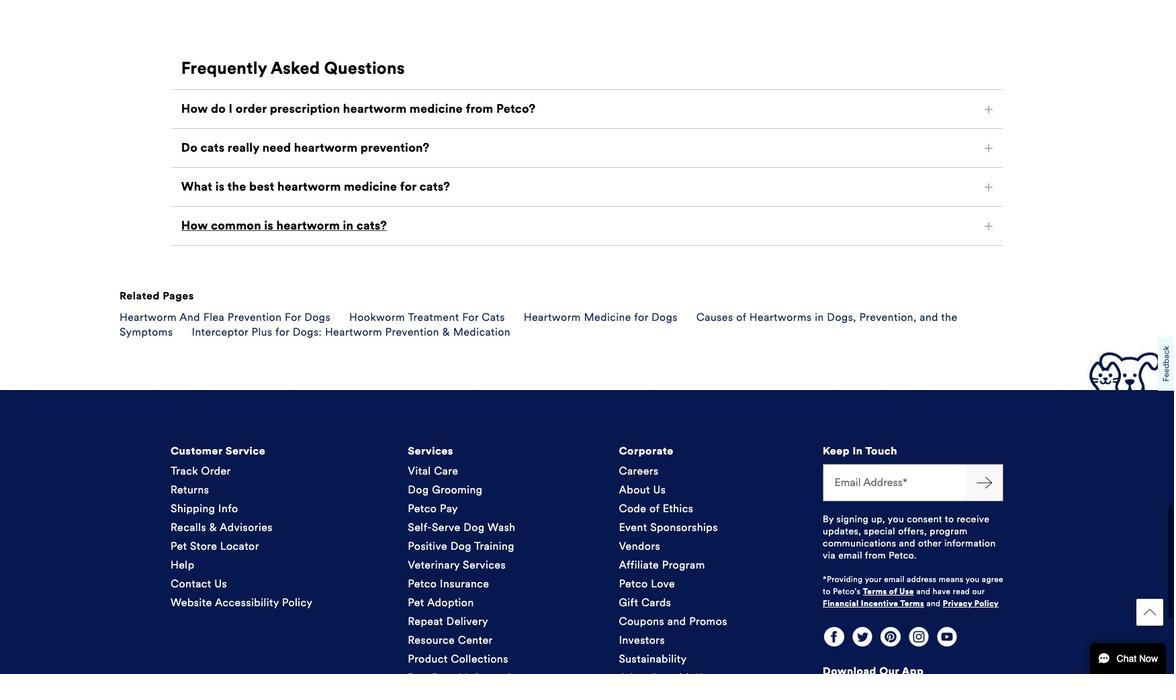 Task type: describe. For each thing, give the bounding box(es) containing it.
heartworm inside do cats really need heartworm prevention? link
[[294, 137, 358, 152]]

keep
[[823, 442, 850, 454]]

keep in touch
[[823, 442, 898, 454]]

contact
[[171, 575, 212, 588]]

financial
[[823, 596, 859, 605]]

scroll to top image
[[1145, 607, 1157, 619]]

1 vertical spatial terms
[[901, 596, 925, 605]]

returns link
[[171, 481, 209, 493]]

event
[[619, 518, 648, 531]]

cats
[[482, 308, 505, 321]]

do cats really need heartworm prevention?
[[181, 137, 430, 152]]

for for heartworm medicine for dogs
[[635, 308, 649, 321]]

vital
[[408, 462, 431, 475]]

center
[[458, 631, 493, 644]]

veterinary
[[408, 556, 460, 569]]

what is the best heartworm medicine for cats?
[[181, 176, 450, 191]]

1 horizontal spatial heartworm
[[325, 323, 382, 335]]

1 horizontal spatial medicine
[[410, 98, 463, 113]]

heartworm and flea prevention for dogs
[[120, 308, 331, 321]]

info
[[218, 500, 238, 512]]

training
[[475, 537, 515, 550]]

consent
[[907, 511, 943, 522]]

read
[[954, 584, 971, 593]]

hookworm
[[349, 308, 405, 321]]

ethics
[[663, 500, 694, 512]]

really
[[228, 137, 260, 152]]

corporate
[[619, 442, 674, 454]]

track
[[171, 462, 198, 475]]

interceptor plus for dogs: heartworm prevention & medication link
[[192, 323, 511, 335]]

petco inside careers about us code of ethics event sponsorships vendors affiliate program petco love gift cards coupons and promos investors sustainability
[[619, 575, 648, 588]]

petco's terms of use and have read our financial incentive terms and privacy policy
[[823, 584, 999, 605]]

petco?
[[497, 98, 536, 113]]

use
[[900, 584, 915, 593]]

positive dog training link
[[408, 537, 515, 550]]

0 vertical spatial services
[[408, 442, 454, 454]]

shipping
[[171, 500, 215, 512]]

dogs,
[[828, 308, 857, 321]]

pay
[[440, 500, 458, 512]]

affiliate program link
[[619, 556, 706, 569]]

you inside by signing up, you consent to receive updates, special offers, program communications and other information via email from petco.
[[888, 511, 905, 522]]

heartworm medicine for dogs
[[524, 308, 678, 321]]

arrow right 12 button
[[966, 461, 1004, 499]]

the inside causes of heartworms in dogs, prevention, and the symptoms
[[942, 308, 958, 321]]

of inside causes of heartworms in dogs, prevention, and the symptoms
[[737, 308, 747, 321]]

order
[[236, 98, 267, 113]]

code
[[619, 500, 647, 512]]

i
[[229, 98, 233, 113]]

other
[[919, 535, 942, 547]]

heartworm inside how do i order prescription heartworm medicine from petco? link
[[343, 98, 407, 113]]

insurance
[[440, 575, 490, 588]]

gift cards link
[[619, 594, 672, 606]]

heartworm for heartworm medicine for dogs
[[524, 308, 581, 321]]

0 horizontal spatial terms
[[864, 584, 888, 593]]

related
[[120, 286, 160, 299]]

order
[[201, 462, 231, 475]]

collections
[[451, 650, 509, 663]]

website
[[171, 594, 212, 606]]

heartworm medicine for dogs link
[[524, 308, 678, 321]]

address
[[907, 572, 937, 582]]

veterinary services link
[[408, 556, 506, 569]]

self-serve dog wash link
[[408, 518, 516, 531]]

advisories
[[220, 518, 273, 531]]

product
[[408, 650, 448, 663]]

pet inside track order returns shipping info recalls & advisories pet store locator help contact us website accessibility policy
[[171, 537, 187, 550]]

of inside careers about us code of ethics event sponsorships vendors affiliate program petco love gift cards coupons and promos investors sustainability
[[650, 500, 660, 512]]

terms of use link
[[864, 584, 915, 593]]

track order link
[[171, 462, 231, 475]]

0 vertical spatial is
[[216, 176, 225, 191]]

customer
[[171, 442, 223, 454]]

and inside causes of heartworms in dogs, prevention, and the symptoms
[[920, 308, 939, 321]]

accessibility
[[215, 594, 279, 606]]

from inside how do i order prescription heartworm medicine from petco? link
[[466, 98, 494, 113]]

locator
[[220, 537, 259, 550]]

careers
[[619, 462, 659, 475]]

medicine
[[584, 308, 632, 321]]

prevention?
[[361, 137, 430, 152]]

heartworm inside what is the best heartworm medicine for cats? link
[[278, 176, 341, 191]]

positive
[[408, 537, 448, 550]]

questions
[[324, 54, 405, 75]]

submit email address image
[[977, 472, 993, 488]]

from inside by signing up, you consent to receive updates, special offers, program communications and other information via email from petco.
[[866, 547, 887, 559]]

1 horizontal spatial is
[[264, 215, 274, 230]]

store
[[190, 537, 217, 550]]

plus
[[252, 323, 273, 335]]

best
[[249, 176, 275, 191]]

0 vertical spatial dog
[[408, 481, 429, 493]]

& for advisories
[[209, 518, 217, 531]]

cards
[[642, 594, 672, 606]]

and down have
[[927, 596, 941, 605]]

pet store locator link
[[171, 537, 259, 550]]

in
[[853, 442, 863, 454]]

download our app
[[823, 662, 924, 675]]

promos
[[690, 612, 728, 625]]

and inside by signing up, you consent to receive updates, special offers, program communications and other information via email from petco.
[[900, 535, 916, 547]]

us inside track order returns shipping info recalls & advisories pet store locator help contact us website accessibility policy
[[215, 575, 227, 588]]

in inside causes of heartworms in dogs, prevention, and the symptoms
[[815, 308, 825, 321]]

common
[[211, 215, 261, 230]]

careers link
[[619, 462, 659, 475]]

causes of heartworms in dogs, prevention, and the symptoms
[[120, 308, 958, 335]]

prevention,
[[860, 308, 917, 321]]

recalls
[[171, 518, 206, 531]]



Task type: vqa. For each thing, say whether or not it's contained in the screenshot.
the rightmost Cleaning
no



Task type: locate. For each thing, give the bounding box(es) containing it.
dog down vital
[[408, 481, 429, 493]]

0 vertical spatial us
[[654, 481, 666, 493]]

of right code
[[650, 500, 660, 512]]

0 vertical spatial terms
[[864, 584, 888, 593]]

hookworm treatment for cats link
[[349, 308, 505, 321]]

heartworm up 'symptoms'
[[120, 308, 177, 321]]

1 vertical spatial you
[[966, 572, 980, 582]]

policy
[[282, 594, 313, 606], [975, 596, 999, 605]]

serve
[[432, 518, 461, 531]]

to
[[946, 511, 955, 522], [823, 584, 831, 593]]

0 vertical spatial from
[[466, 98, 494, 113]]

0 vertical spatial of
[[737, 308, 747, 321]]

1 horizontal spatial in
[[815, 308, 825, 321]]

& inside track order returns shipping info recalls & advisories pet store locator help contact us website accessibility policy
[[209, 518, 217, 531]]

1 vertical spatial pet
[[408, 594, 425, 606]]

1 horizontal spatial the
[[942, 308, 958, 321]]

petco.
[[889, 547, 917, 559]]

what is the best heartworm medicine for cats? link
[[181, 175, 994, 193]]

&
[[443, 323, 450, 335], [209, 518, 217, 531]]

to up program
[[946, 511, 955, 522]]

1 horizontal spatial of
[[737, 308, 747, 321]]

causes of heartworms in dogs, prevention, and the symptoms link
[[120, 308, 958, 335]]

1 horizontal spatial terms
[[901, 596, 925, 605]]

financial incentive terms link
[[823, 596, 925, 605]]

sustainability link
[[619, 650, 687, 663]]

self-
[[408, 518, 432, 531]]

careers about us code of ethics event sponsorships vendors affiliate program petco love gift cards coupons and promos investors sustainability
[[619, 462, 728, 663]]

1 vertical spatial us
[[215, 575, 227, 588]]

0 horizontal spatial prevention
[[228, 308, 282, 321]]

pet up help link
[[171, 537, 187, 550]]

terms down use
[[901, 596, 925, 605]]

coupons
[[619, 612, 665, 625]]

2 horizontal spatial of
[[890, 584, 898, 593]]

asked
[[271, 54, 320, 75]]

& for medication
[[443, 323, 450, 335]]

program
[[663, 556, 706, 569]]

vendors
[[619, 537, 661, 550]]

by
[[823, 511, 834, 522]]

us up code of ethics link
[[654, 481, 666, 493]]

email up terms of use "link"
[[885, 572, 905, 582]]

0 vertical spatial email
[[839, 547, 863, 559]]

0 horizontal spatial cats?
[[357, 215, 387, 230]]

petco pay link
[[408, 500, 458, 512]]

you inside *providing your email address means you agree to
[[966, 572, 980, 582]]

means
[[939, 572, 964, 582]]

prescription
[[270, 98, 340, 113]]

services down training
[[463, 556, 506, 569]]

resource center link
[[408, 631, 493, 644]]

0 vertical spatial to
[[946, 511, 955, 522]]

interceptor
[[192, 323, 249, 335]]

email down communications
[[839, 547, 863, 559]]

policy inside track order returns shipping info recalls & advisories pet store locator help contact us website accessibility policy
[[282, 594, 313, 606]]

0 horizontal spatial to
[[823, 584, 831, 593]]

dog up positive dog training link
[[464, 518, 485, 531]]

do
[[211, 98, 226, 113]]

heartworm down questions at the left
[[343, 98, 407, 113]]

of right the causes
[[737, 308, 747, 321]]

1 horizontal spatial for
[[462, 308, 479, 321]]

1 vertical spatial of
[[650, 500, 660, 512]]

how for how common is heartworm in cats?
[[181, 215, 208, 230]]

event sponsorships link
[[619, 518, 718, 531]]

1 vertical spatial &
[[209, 518, 217, 531]]

1 horizontal spatial email
[[885, 572, 905, 582]]

0 vertical spatial cats?
[[420, 176, 450, 191]]

2 dogs from the left
[[652, 308, 678, 321]]

0 horizontal spatial the
[[228, 176, 246, 191]]

dog down self-serve dog wash link
[[451, 537, 472, 550]]

0 horizontal spatial you
[[888, 511, 905, 522]]

0 vertical spatial how
[[181, 98, 208, 113]]

heartworm and flea prevention for dogs link
[[120, 308, 331, 321]]

of inside the petco's terms of use and have read our financial incentive terms and privacy policy
[[890, 584, 898, 593]]

1 how from the top
[[181, 98, 208, 113]]

do
[[181, 137, 198, 152]]

prevention down hookworm treatment for cats link
[[386, 323, 440, 335]]

1 vertical spatial from
[[866, 547, 887, 559]]

petco down veterinary at left
[[408, 575, 437, 588]]

0 horizontal spatial us
[[215, 575, 227, 588]]

is right what
[[216, 176, 225, 191]]

dogs up dogs:
[[305, 308, 331, 321]]

1 horizontal spatial from
[[866, 547, 887, 559]]

1 vertical spatial to
[[823, 584, 831, 593]]

2 how from the top
[[181, 215, 208, 230]]

in left dogs,
[[815, 308, 825, 321]]

for down prevention?
[[400, 176, 417, 191]]

1 horizontal spatial pet
[[408, 594, 425, 606]]

1 vertical spatial services
[[463, 556, 506, 569]]

and down address
[[917, 584, 931, 593]]

1 horizontal spatial to
[[946, 511, 955, 522]]

heartworm down do cats really need heartworm prevention?
[[278, 176, 341, 191]]

heartworm up what is the best heartworm medicine for cats?
[[294, 137, 358, 152]]

customer service
[[171, 442, 266, 454]]

vital care link
[[408, 462, 459, 475]]

0 vertical spatial in
[[343, 215, 354, 230]]

love
[[651, 575, 676, 588]]

0 horizontal spatial medicine
[[344, 176, 397, 191]]

cats?
[[420, 176, 450, 191], [357, 215, 387, 230]]

heartworm inside the how common is heartworm in cats? link
[[277, 215, 340, 230]]

coupons and promos link
[[619, 612, 728, 625]]

0 horizontal spatial dogs
[[305, 308, 331, 321]]

0 horizontal spatial services
[[408, 442, 454, 454]]

pages
[[163, 286, 194, 299]]

prevention up plus
[[228, 308, 282, 321]]

for up dogs:
[[285, 308, 301, 321]]

is right the common
[[264, 215, 274, 230]]

& up pet store locator link
[[209, 518, 217, 531]]

to inside *providing your email address means you agree to
[[823, 584, 831, 593]]

you right up,
[[888, 511, 905, 522]]

0 horizontal spatial is
[[216, 176, 225, 191]]

1 horizontal spatial cats?
[[420, 176, 450, 191]]

how down what
[[181, 215, 208, 230]]

from
[[466, 98, 494, 113], [866, 547, 887, 559]]

cats? inside the how common is heartworm in cats? link
[[357, 215, 387, 230]]

1 vertical spatial medicine
[[344, 176, 397, 191]]

up,
[[872, 511, 886, 522]]

0 horizontal spatial in
[[343, 215, 354, 230]]

download
[[823, 662, 877, 675]]

dogs:
[[293, 323, 322, 335]]

product collections link
[[408, 650, 509, 663]]

1 horizontal spatial services
[[463, 556, 506, 569]]

1 horizontal spatial &
[[443, 323, 450, 335]]

1 horizontal spatial prevention
[[386, 323, 440, 335]]

0 vertical spatial medicine
[[410, 98, 463, 113]]

heartworms
[[750, 308, 812, 321]]

app
[[902, 662, 924, 675]]

pet up repeat
[[408, 594, 425, 606]]

of left use
[[890, 584, 898, 593]]

terms down your
[[864, 584, 888, 593]]

privacy
[[944, 596, 973, 605]]

and up petco.
[[900, 535, 916, 547]]

1 vertical spatial email
[[885, 572, 905, 582]]

& down treatment
[[443, 323, 450, 335]]

have
[[933, 584, 951, 593]]

recalls & advisories link
[[171, 518, 273, 531]]

policy right accessibility
[[282, 594, 313, 606]]

0 vertical spatial the
[[228, 176, 246, 191]]

1 horizontal spatial for
[[400, 176, 417, 191]]

pet
[[171, 537, 187, 550], [408, 594, 425, 606]]

*providing
[[823, 572, 863, 582]]

for
[[400, 176, 417, 191], [635, 308, 649, 321], [276, 323, 290, 335]]

sponsorships
[[651, 518, 718, 531]]

2 vertical spatial of
[[890, 584, 898, 593]]

symptoms
[[120, 323, 173, 335]]

us
[[654, 481, 666, 493], [215, 575, 227, 588]]

us up website accessibility policy "link"
[[215, 575, 227, 588]]

for right the medicine
[[635, 308, 649, 321]]

0 horizontal spatial of
[[650, 500, 660, 512]]

vendors link
[[619, 537, 661, 550]]

2 for from the left
[[462, 308, 479, 321]]

pet adoption link
[[408, 594, 474, 606]]

you up our
[[966, 572, 980, 582]]

email inside *providing your email address means you agree to
[[885, 572, 905, 582]]

the left best at the left
[[228, 176, 246, 191]]

heartworm left the medicine
[[524, 308, 581, 321]]

services up the vital care link
[[408, 442, 454, 454]]

of
[[737, 308, 747, 321], [650, 500, 660, 512], [890, 584, 898, 593]]

1 horizontal spatial you
[[966, 572, 980, 582]]

for
[[285, 308, 301, 321], [462, 308, 479, 321]]

how for how do i order prescription heartworm medicine from petco?
[[181, 98, 208, 113]]

affiliate
[[619, 556, 659, 569]]

0 horizontal spatial for
[[276, 323, 290, 335]]

dogs left the causes
[[652, 308, 678, 321]]

help link
[[171, 556, 195, 569]]

heartworm down what is the best heartworm medicine for cats?
[[277, 215, 340, 230]]

track order returns shipping info recalls & advisories pet store locator help contact us website accessibility policy
[[171, 462, 313, 606]]

and inside careers about us code of ethics event sponsorships vendors affiliate program petco love gift cards coupons and promos investors sustainability
[[668, 612, 687, 625]]

grooming
[[432, 481, 483, 493]]

website accessibility policy link
[[171, 594, 313, 606]]

1 dogs from the left
[[305, 308, 331, 321]]

medicine up prevention?
[[410, 98, 463, 113]]

petco up self-
[[408, 500, 437, 512]]

repeat delivery link
[[408, 612, 489, 625]]

1 vertical spatial for
[[635, 308, 649, 321]]

0 vertical spatial you
[[888, 511, 905, 522]]

0 horizontal spatial heartworm
[[120, 308, 177, 321]]

0 horizontal spatial policy
[[282, 594, 313, 606]]

0 horizontal spatial for
[[285, 308, 301, 321]]

0 vertical spatial for
[[400, 176, 417, 191]]

from left petco?
[[466, 98, 494, 113]]

the right prevention,
[[942, 308, 958, 321]]

1 vertical spatial dog
[[464, 518, 485, 531]]

to up "financial"
[[823, 584, 831, 593]]

cats? inside what is the best heartworm medicine for cats? link
[[420, 176, 450, 191]]

for up medication
[[462, 308, 479, 321]]

contact us link
[[171, 575, 227, 588]]

for for interceptor plus for dogs: heartworm prevention & medication
[[276, 323, 290, 335]]

1 vertical spatial how
[[181, 215, 208, 230]]

frequently
[[181, 54, 267, 75]]

and down cards
[[668, 612, 687, 625]]

policy down our
[[975, 596, 999, 605]]

dogs
[[305, 308, 331, 321], [652, 308, 678, 321]]

services inside vital care dog grooming petco pay self-serve dog wash positive dog training veterinary services petco insurance pet adoption repeat delivery resource center product collections
[[463, 556, 506, 569]]

email inside by signing up, you consent to receive updates, special offers, program communications and other information via email from petco.
[[839, 547, 863, 559]]

0 vertical spatial &
[[443, 323, 450, 335]]

and right prevention,
[[920, 308, 939, 321]]

2 vertical spatial dog
[[451, 537, 472, 550]]

1 vertical spatial the
[[942, 308, 958, 321]]

petco up gift
[[619, 575, 648, 588]]

styled arrow button link
[[1137, 600, 1164, 626]]

1 vertical spatial cats?
[[357, 215, 387, 230]]

flea
[[203, 308, 225, 321]]

1 horizontal spatial policy
[[975, 596, 999, 605]]

need
[[263, 137, 291, 152]]

medicine down prevention?
[[344, 176, 397, 191]]

via
[[823, 547, 836, 559]]

touch
[[866, 442, 898, 454]]

in inside the how common is heartworm in cats? link
[[343, 215, 354, 230]]

from down communications
[[866, 547, 887, 559]]

delivery
[[447, 612, 489, 625]]

None email field
[[823, 461, 966, 499]]

in down what is the best heartworm medicine for cats?
[[343, 215, 354, 230]]

1 vertical spatial prevention
[[386, 323, 440, 335]]

us inside careers about us code of ethics event sponsorships vendors affiliate program petco love gift cards coupons and promos investors sustainability
[[654, 481, 666, 493]]

heartworm for heartworm and flea prevention for dogs
[[120, 308, 177, 321]]

cats
[[201, 137, 225, 152]]

pet inside vital care dog grooming petco pay self-serve dog wash positive dog training veterinary services petco insurance pet adoption repeat delivery resource center product collections
[[408, 594, 425, 606]]

0 vertical spatial prevention
[[228, 308, 282, 321]]

to inside by signing up, you consent to receive updates, special offers, program communications and other information via email from petco.
[[946, 511, 955, 522]]

1 vertical spatial in
[[815, 308, 825, 321]]

0 horizontal spatial from
[[466, 98, 494, 113]]

causes
[[697, 308, 734, 321]]

related pages
[[120, 286, 194, 299]]

privacy policy link
[[944, 596, 999, 605]]

heartworm
[[343, 98, 407, 113], [294, 137, 358, 152], [278, 176, 341, 191], [277, 215, 340, 230]]

investors
[[619, 631, 665, 644]]

policy inside the petco's terms of use and have read our financial incentive terms and privacy policy
[[975, 596, 999, 605]]

1 for from the left
[[285, 308, 301, 321]]

1 horizontal spatial us
[[654, 481, 666, 493]]

terms
[[864, 584, 888, 593], [901, 596, 925, 605]]

email
[[839, 547, 863, 559], [885, 572, 905, 582]]

dog
[[408, 481, 429, 493], [464, 518, 485, 531], [451, 537, 472, 550]]

petco insurance link
[[408, 575, 490, 588]]

1 vertical spatial is
[[264, 215, 274, 230]]

0 horizontal spatial email
[[839, 547, 863, 559]]

0 horizontal spatial &
[[209, 518, 217, 531]]

and
[[180, 308, 200, 321]]

2 horizontal spatial heartworm
[[524, 308, 581, 321]]

2 horizontal spatial for
[[635, 308, 649, 321]]

1 horizontal spatial dogs
[[652, 308, 678, 321]]

for right plus
[[276, 323, 290, 335]]

how left do
[[181, 98, 208, 113]]

2 vertical spatial for
[[276, 323, 290, 335]]

heartworm down hookworm
[[325, 323, 382, 335]]

gift
[[619, 594, 639, 606]]

0 horizontal spatial pet
[[171, 537, 187, 550]]

0 vertical spatial pet
[[171, 537, 187, 550]]



